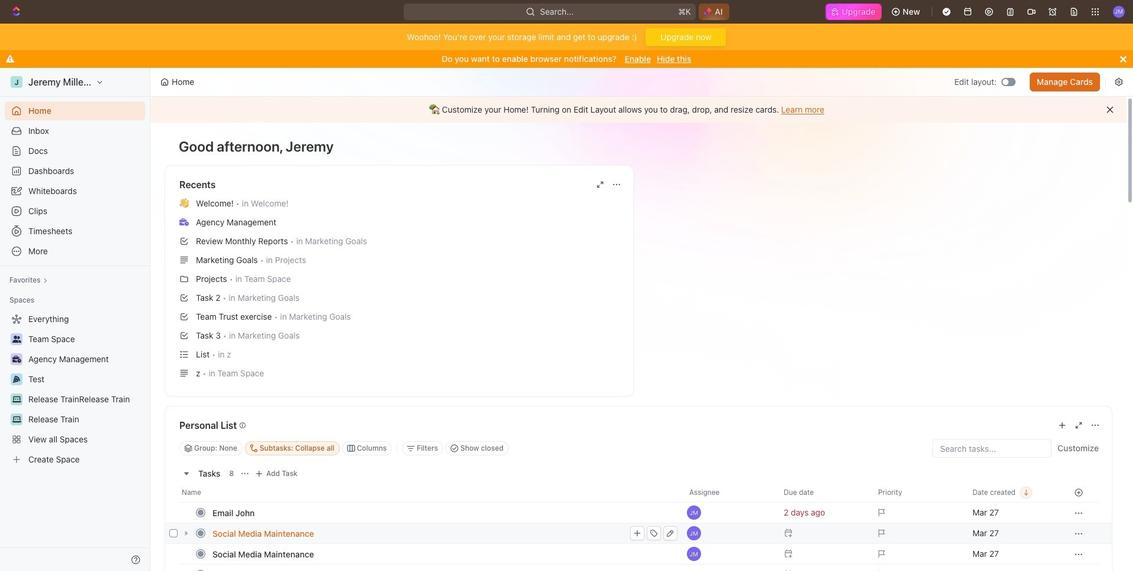 Task type: describe. For each thing, give the bounding box(es) containing it.
business time image
[[12, 356, 21, 363]]

user group image
[[12, 336, 21, 343]]

business time image
[[179, 218, 189, 226]]

jeremy miller's workspace, , element
[[11, 76, 22, 88]]



Task type: vqa. For each thing, say whether or not it's contained in the screenshot.
gantt link
no



Task type: locate. For each thing, give the bounding box(es) containing it.
1 vertical spatial laptop code image
[[12, 416, 21, 423]]

2 laptop code image from the top
[[12, 416, 21, 423]]

1 laptop code image from the top
[[12, 396, 21, 403]]

sidebar navigation
[[0, 68, 153, 571]]

pizza slice image
[[13, 376, 20, 383]]

tree inside sidebar navigation
[[5, 310, 145, 469]]

Search tasks... text field
[[933, 440, 1051, 457]]

laptop code image
[[12, 396, 21, 403], [12, 416, 21, 423]]

0 vertical spatial laptop code image
[[12, 396, 21, 403]]

alert
[[151, 97, 1127, 123]]

tree
[[5, 310, 145, 469]]



